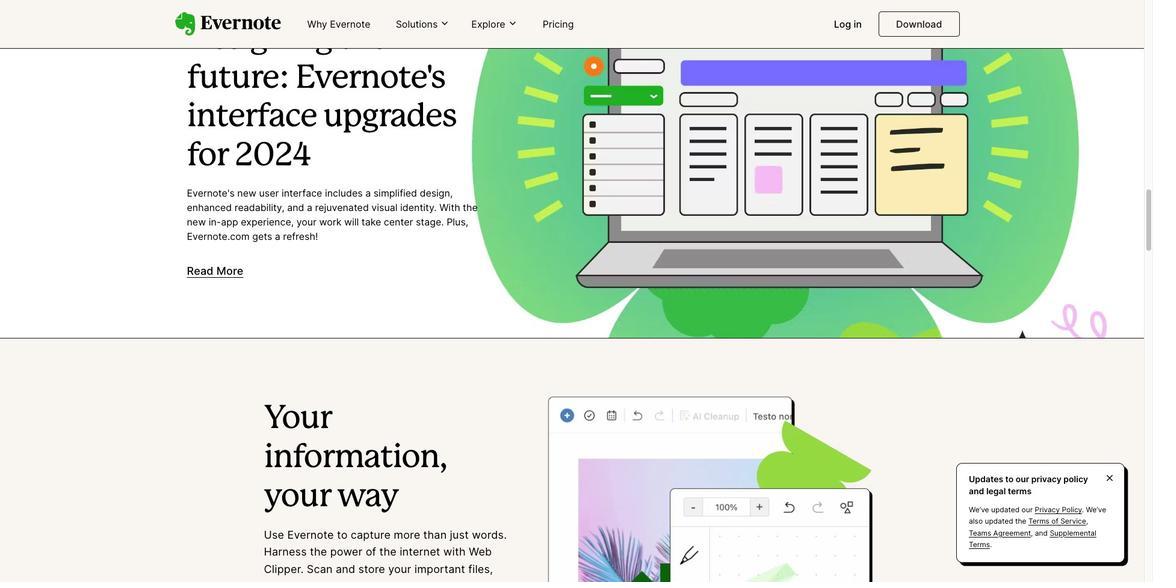 Task type: locate. For each thing, give the bounding box(es) containing it.
the up plus,
[[463, 202, 478, 214]]

1 vertical spatial our
[[1022, 506, 1033, 515]]

0 horizontal spatial ,
[[1031, 529, 1033, 538]]

privacy
[[1031, 474, 1062, 485]]

we've updated our privacy policy
[[969, 506, 1082, 515]]

2 horizontal spatial a
[[365, 187, 371, 199]]

updated
[[991, 506, 1020, 515], [985, 517, 1013, 526]]

1 horizontal spatial .
[[990, 540, 992, 549]]

identity.
[[400, 202, 437, 214]]

2 vertical spatial a
[[275, 231, 280, 243]]

our inside updates to our privacy policy and legal terms
[[1016, 474, 1029, 485]]

we've up also
[[969, 506, 989, 515]]

1 horizontal spatial terms
[[1029, 517, 1050, 526]]

a right the includes at the top left
[[365, 187, 371, 199]]

interface
[[187, 103, 317, 133], [282, 187, 322, 199]]

of down capture on the bottom of page
[[366, 546, 376, 559]]

in
[[854, 18, 862, 30]]

agreement
[[993, 529, 1031, 538]]

and down updates
[[969, 486, 984, 496]]

to inside use evernote to capture more than just words. harness the power of the internet with
[[337, 529, 348, 541]]

0 horizontal spatial new
[[187, 216, 206, 228]]

user
[[259, 187, 279, 199]]

. for .
[[990, 540, 992, 549]]

stage.
[[416, 216, 444, 228]]

1 horizontal spatial new
[[237, 187, 256, 199]]

0 vertical spatial your
[[297, 216, 317, 228]]

0 vertical spatial evernote's
[[295, 64, 445, 94]]

1 vertical spatial interface
[[282, 187, 322, 199]]

1 vertical spatial to
[[337, 529, 348, 541]]

your inside . scan and store your important files, documents, and images. remind yourself ho
[[388, 563, 411, 576]]

your up the remind
[[388, 563, 411, 576]]

than
[[423, 529, 447, 541]]

evernote up harness
[[287, 529, 334, 541]]

1 horizontal spatial evernote's
[[295, 64, 445, 94]]

privacy
[[1035, 506, 1060, 515]]

.
[[1082, 506, 1084, 515], [990, 540, 992, 549], [301, 563, 304, 576]]

0 vertical spatial ,
[[1086, 517, 1088, 526]]

legal
[[986, 486, 1006, 496]]

1 horizontal spatial we've
[[1086, 506, 1106, 515]]

terms down privacy
[[1029, 517, 1050, 526]]

evernote right why
[[330, 18, 371, 30]]

1 vertical spatial .
[[990, 540, 992, 549]]

explore
[[471, 18, 505, 30]]

of
[[1052, 517, 1058, 526], [366, 546, 376, 559]]

your up 'use'
[[264, 483, 331, 513]]

and
[[287, 202, 304, 214], [969, 486, 984, 496], [1035, 529, 1048, 538], [336, 563, 355, 576], [328, 581, 348, 583]]

1 horizontal spatial ,
[[1086, 517, 1088, 526]]

and up refresh!
[[287, 202, 304, 214]]

to up terms
[[1005, 474, 1014, 485]]

0 vertical spatial evernote
[[330, 18, 371, 30]]

evernote's new user interface includes a simplified design, enhanced readability, and a rejuvenated visual identity. with the new in-app experience, your work will take center stage. plus, evernote.com gets a refresh!
[[187, 187, 478, 243]]

0 horizontal spatial terms
[[969, 540, 990, 549]]

of inside terms of service , teams agreement , and
[[1052, 517, 1058, 526]]

2 vertical spatial your
[[388, 563, 411, 576]]

to up the power
[[337, 529, 348, 541]]

store
[[358, 563, 385, 576]]

interface down the future: at left top
[[187, 103, 317, 133]]

your
[[297, 216, 317, 228], [264, 483, 331, 513], [388, 563, 411, 576]]

simplified
[[374, 187, 417, 199]]

and down the power
[[336, 563, 355, 576]]

of down privacy policy link on the right bottom of page
[[1052, 517, 1058, 526]]

a right gets
[[275, 231, 280, 243]]

new
[[237, 187, 256, 199], [187, 216, 206, 228]]

use evernote to capture more than just words. harness the power of the internet with
[[264, 529, 507, 559]]

0 vertical spatial to
[[1005, 474, 1014, 485]]

evernote's up the upgrades
[[295, 64, 445, 94]]

and inside updates to our privacy policy and legal terms
[[969, 486, 984, 496]]

privacy policy link
[[1035, 506, 1082, 515]]

evernote logo image
[[175, 12, 281, 36]]

terms inside terms of service , teams agreement , and
[[1029, 517, 1050, 526]]

,
[[1086, 517, 1088, 526], [1031, 529, 1033, 538]]

interface inside evernote's new user interface includes a simplified design, enhanced readability, and a rejuvenated visual identity. with the new in-app experience, your work will take center stage. plus, evernote.com gets a refresh!
[[282, 187, 322, 199]]

evernote
[[330, 18, 371, 30], [287, 529, 334, 541]]

read
[[187, 265, 214, 277]]

just
[[450, 529, 469, 541]]

new left 'in-'
[[187, 216, 206, 228]]

terms of service , teams agreement , and
[[969, 517, 1088, 538]]

2 vertical spatial .
[[301, 563, 304, 576]]

0 vertical spatial terms
[[1029, 517, 1050, 526]]

and down . we've also updated the on the bottom right of the page
[[1035, 529, 1048, 538]]

download
[[896, 18, 942, 30]]

the inside . we've also updated the
[[1015, 517, 1026, 526]]

1 horizontal spatial to
[[1005, 474, 1014, 485]]

0 vertical spatial interface
[[187, 103, 317, 133]]

your up refresh!
[[297, 216, 317, 228]]

0 vertical spatial of
[[1052, 517, 1058, 526]]

. up the documents,
[[301, 563, 304, 576]]

, up supplemental
[[1086, 517, 1088, 526]]

. inside . scan and store your important files, documents, and images. remind yourself ho
[[301, 563, 304, 576]]

why
[[307, 18, 327, 30]]

2 horizontal spatial .
[[1082, 506, 1084, 515]]

0 vertical spatial .
[[1082, 506, 1084, 515]]

. inside . we've also updated the
[[1082, 506, 1084, 515]]

your inside evernote's new user interface includes a simplified design, enhanced readability, and a rejuvenated visual identity. with the new in-app experience, your work will take center stage. plus, evernote.com gets a refresh!
[[297, 216, 317, 228]]

0 horizontal spatial we've
[[969, 506, 989, 515]]

, down . we've also updated the on the bottom right of the page
[[1031, 529, 1033, 538]]

blog — new evernote ui 2024 image
[[0, 0, 1144, 338]]

we've inside . we've also updated the
[[1086, 506, 1106, 515]]

will
[[344, 216, 359, 228]]

for
[[187, 142, 228, 172]]

1 vertical spatial terms
[[969, 540, 990, 549]]

2 we've from the left
[[1086, 506, 1106, 515]]

our up terms of service , teams agreement , and on the bottom of page
[[1022, 506, 1033, 515]]

0 horizontal spatial of
[[366, 546, 376, 559]]

0 horizontal spatial a
[[275, 231, 280, 243]]

read more link
[[187, 265, 243, 277]]

updated up teams agreement link
[[985, 517, 1013, 526]]

updated down legal
[[991, 506, 1020, 515]]

0 horizontal spatial evernote's
[[187, 187, 235, 199]]

to
[[1005, 474, 1014, 485], [337, 529, 348, 541]]

interface right user
[[282, 187, 322, 199]]

work
[[319, 216, 342, 228]]

in-
[[209, 216, 221, 228]]

and inside terms of service , teams agreement , and
[[1035, 529, 1048, 538]]

terms down teams at the right bottom
[[969, 540, 990, 549]]

rejuvenated
[[315, 202, 369, 214]]

terms
[[1029, 517, 1050, 526], [969, 540, 990, 549]]

new up readability,
[[237, 187, 256, 199]]

a up refresh!
[[307, 202, 312, 214]]

0 vertical spatial our
[[1016, 474, 1029, 485]]

1 vertical spatial updated
[[985, 517, 1013, 526]]

log in link
[[827, 13, 869, 36]]

evernote inside use evernote to capture more than just words. harness the power of the internet with
[[287, 529, 334, 541]]

information,
[[264, 444, 447, 474]]

supplemental terms
[[969, 529, 1096, 549]]

1 vertical spatial evernote
[[287, 529, 334, 541]]

the
[[338, 25, 387, 55], [463, 202, 478, 214], [1015, 517, 1026, 526], [310, 546, 327, 559], [379, 546, 397, 559]]

1 vertical spatial ,
[[1031, 529, 1033, 538]]

. up "service" at the right of the page
[[1082, 506, 1084, 515]]

why evernote
[[307, 18, 371, 30]]

and down scan
[[328, 581, 348, 583]]

0 horizontal spatial .
[[301, 563, 304, 576]]

our up terms
[[1016, 474, 1029, 485]]

we've
[[969, 506, 989, 515], [1086, 506, 1106, 515]]

we've right policy
[[1086, 506, 1106, 515]]

1 horizontal spatial of
[[1052, 517, 1058, 526]]

words.
[[472, 529, 507, 541]]

supplemental terms link
[[969, 529, 1096, 549]]

more
[[216, 265, 243, 277]]

0 vertical spatial updated
[[991, 506, 1020, 515]]

download link
[[879, 11, 960, 37]]

evernote's up enhanced
[[187, 187, 235, 199]]

the right why
[[338, 25, 387, 55]]

center
[[384, 216, 413, 228]]

1 vertical spatial of
[[366, 546, 376, 559]]

0 horizontal spatial to
[[337, 529, 348, 541]]

0 vertical spatial new
[[237, 187, 256, 199]]

evernote's
[[295, 64, 445, 94], [187, 187, 235, 199]]

the down we've updated our privacy policy
[[1015, 517, 1026, 526]]

1 vertical spatial evernote's
[[187, 187, 235, 199]]

1 horizontal spatial a
[[307, 202, 312, 214]]

. down teams agreement link
[[990, 540, 992, 549]]

a
[[365, 187, 371, 199], [307, 202, 312, 214], [275, 231, 280, 243]]

yourself
[[437, 581, 478, 583]]

our
[[1016, 474, 1029, 485], [1022, 506, 1033, 515]]

and inside evernote's new user interface includes a simplified design, enhanced readability, and a rejuvenated visual identity. with the new in-app experience, your work will take center stage. plus, evernote.com gets a refresh!
[[287, 202, 304, 214]]



Task type: describe. For each thing, give the bounding box(es) containing it.
web clipper
[[264, 546, 492, 576]]

why evernote link
[[300, 13, 378, 36]]

designing
[[187, 25, 332, 55]]

plus,
[[447, 216, 468, 228]]

use
[[264, 529, 284, 541]]

log in
[[834, 18, 862, 30]]

future:
[[187, 64, 289, 94]]

web
[[469, 546, 492, 559]]

pricing
[[543, 18, 574, 30]]

updated inside . we've also updated the
[[985, 517, 1013, 526]]

way
[[337, 483, 398, 513]]

policy
[[1062, 506, 1082, 515]]

terms
[[1008, 486, 1032, 496]]

1 vertical spatial a
[[307, 202, 312, 214]]

teams
[[969, 529, 991, 538]]

the inside evernote's new user interface includes a simplified design, enhanced readability, and a rejuvenated visual identity. with the new in-app experience, your work will take center stage. plus, evernote.com gets a refresh!
[[463, 202, 478, 214]]

upgrades
[[323, 103, 456, 133]]

. for . we've also updated the
[[1082, 506, 1084, 515]]

with
[[439, 202, 460, 214]]

includes
[[325, 187, 363, 199]]

documents,
[[264, 581, 325, 583]]

1 vertical spatial your
[[264, 483, 331, 513]]

internet
[[400, 546, 440, 559]]

1 we've from the left
[[969, 506, 989, 515]]

your way
[[264, 483, 398, 513]]

the up . scan and store your important files, documents, and images. remind yourself ho
[[379, 546, 397, 559]]

our for privacy
[[1016, 474, 1029, 485]]

evernote for use
[[287, 529, 334, 541]]

designing the future: evernote's interface upgrades for 2024
[[187, 25, 456, 172]]

design,
[[420, 187, 453, 199]]

with
[[443, 546, 466, 559]]

your
[[264, 405, 332, 435]]

supplemental
[[1050, 529, 1096, 538]]

solutions button
[[392, 17, 453, 31]]

solutions
[[396, 18, 438, 30]]

more
[[394, 529, 420, 541]]

2024
[[235, 142, 311, 172]]

images.
[[351, 581, 391, 583]]

enhanced
[[187, 202, 232, 214]]

updates
[[969, 474, 1003, 485]]

teams agreement link
[[969, 529, 1031, 538]]

power
[[330, 546, 363, 559]]

policy
[[1064, 474, 1088, 485]]

your information,
[[264, 405, 447, 474]]

readability,
[[235, 202, 284, 214]]

. we've also updated the
[[969, 506, 1106, 526]]

web clipper link
[[264, 546, 492, 576]]

interface inside designing the future: evernote's interface upgrades for 2024
[[187, 103, 317, 133]]

remind
[[394, 581, 433, 583]]

explore button
[[468, 17, 521, 31]]

evernote for why
[[330, 18, 371, 30]]

1 vertical spatial new
[[187, 216, 206, 228]]

log
[[834, 18, 851, 30]]

terms of service link
[[1029, 517, 1086, 526]]

terms inside supplemental terms
[[969, 540, 990, 549]]

0 vertical spatial a
[[365, 187, 371, 199]]

capture
[[351, 529, 391, 541]]

experience,
[[241, 216, 294, 228]]

updates to our privacy policy and legal terms
[[969, 474, 1088, 496]]

the inside designing the future: evernote's interface upgrades for 2024
[[338, 25, 387, 55]]

of inside use evernote to capture more than just words. harness the power of the internet with
[[366, 546, 376, 559]]

take
[[362, 216, 381, 228]]

clipper
[[264, 563, 301, 576]]

evernote.com
[[187, 231, 250, 243]]

files,
[[468, 563, 493, 576]]

our for privacy
[[1022, 506, 1033, 515]]

scan
[[307, 563, 333, 576]]

harness
[[264, 546, 307, 559]]

refresh!
[[283, 231, 318, 243]]

evernote's inside evernote's new user interface includes a simplified design, enhanced readability, and a rejuvenated visual identity. with the new in-app experience, your work will take center stage. plus, evernote.com gets a refresh!
[[187, 187, 235, 199]]

. scan and store your important files, documents, and images. remind yourself ho
[[264, 563, 513, 583]]

evernote's inside designing the future: evernote's interface upgrades for 2024
[[295, 64, 445, 94]]

. for . scan and store your important files, documents, and images. remind yourself ho
[[301, 563, 304, 576]]

app
[[221, 216, 238, 228]]

the up scan
[[310, 546, 327, 559]]

service
[[1061, 517, 1086, 526]]

gets
[[252, 231, 272, 243]]

pricing link
[[535, 13, 581, 36]]

read more
[[187, 265, 243, 277]]

sketches screen image
[[541, 387, 880, 583]]

to inside updates to our privacy policy and legal terms
[[1005, 474, 1014, 485]]

also
[[969, 517, 983, 526]]

important
[[414, 563, 465, 576]]

visual
[[372, 202, 398, 214]]



Task type: vqa. For each thing, say whether or not it's contained in the screenshot.
the top all
no



